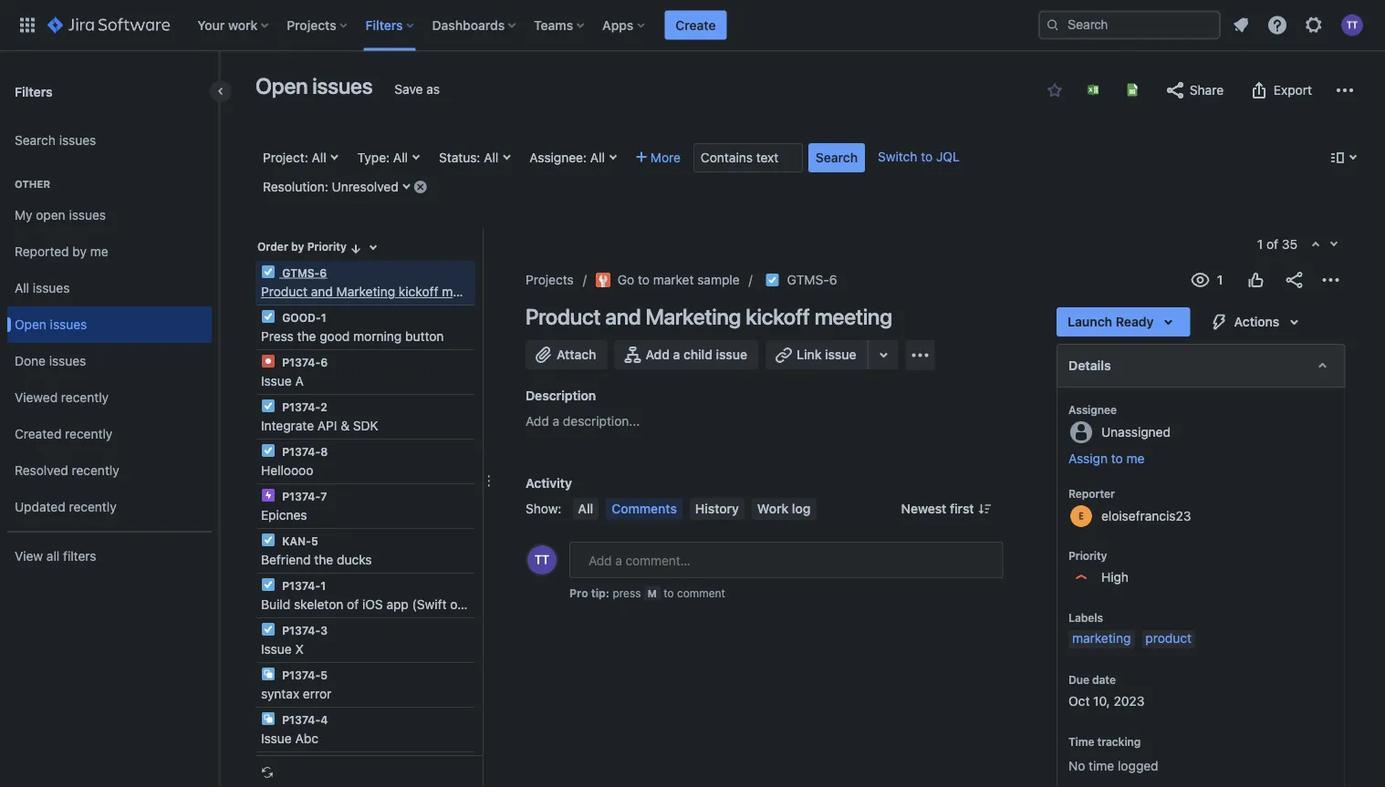 Task type: locate. For each thing, give the bounding box(es) containing it.
p1374- up epicnes
[[282, 490, 320, 503]]

p1374- for epicnes
[[282, 490, 320, 503]]

gtms-6 up "link"
[[787, 272, 837, 287]]

task image up build on the bottom
[[261, 578, 276, 592]]

integrate api & sdk
[[261, 418, 378, 433]]

time
[[1068, 735, 1094, 748]]

my open issues
[[15, 208, 106, 223]]

1 horizontal spatial me
[[1126, 451, 1144, 466]]

kickoff
[[399, 284, 438, 299], [746, 304, 810, 329]]

1 horizontal spatial product
[[526, 304, 601, 329]]

description
[[526, 388, 596, 403]]

2 issue from the top
[[261, 642, 292, 657]]

search
[[15, 133, 56, 148], [816, 150, 858, 165]]

1 horizontal spatial open issues
[[256, 73, 373, 99]]

priority
[[307, 240, 347, 253], [1068, 549, 1107, 562]]

details
[[1068, 358, 1111, 373]]

p1374-
[[282, 356, 320, 369], [282, 401, 320, 413], [282, 445, 320, 458], [282, 490, 320, 503], [282, 579, 320, 592], [282, 624, 320, 637], [282, 669, 320, 682], [282, 714, 320, 726]]

0 vertical spatial task image
[[261, 578, 276, 592]]

p1374- up abc
[[282, 714, 320, 726]]

6 down good
[[320, 356, 328, 369]]

all up resolution: unresolved
[[312, 150, 326, 165]]

attach button
[[526, 340, 607, 370]]

task image for issue x
[[261, 622, 276, 637]]

meeting down copy link to issue icon
[[815, 304, 892, 329]]

all button
[[573, 498, 599, 520]]

p1374-8
[[279, 445, 328, 458]]

0 vertical spatial add
[[646, 347, 670, 362]]

good-1
[[279, 311, 326, 324]]

kan-5
[[279, 535, 318, 548]]

a for child
[[673, 347, 680, 362]]

issues for the search issues link
[[59, 133, 96, 148]]

0 horizontal spatial me
[[90, 244, 108, 259]]

switch
[[878, 149, 917, 164]]

all inside button
[[578, 501, 593, 516]]

recently down resolved recently link
[[69, 500, 116, 515]]

p1374- for integrate api & sdk
[[282, 401, 320, 413]]

kickoff up button
[[399, 284, 438, 299]]

p1374- up integrate
[[282, 401, 320, 413]]

marketing down small image
[[336, 284, 395, 299]]

flutter)
[[466, 597, 509, 612]]

0 horizontal spatial priority
[[307, 240, 347, 253]]

open down projects popup button
[[256, 73, 308, 99]]

to right assign
[[1111, 451, 1123, 466]]

priority left small image
[[307, 240, 347, 253]]

0 horizontal spatial open
[[15, 317, 46, 332]]

0 horizontal spatial issue
[[716, 347, 747, 362]]

Search issues using keywords text field
[[693, 143, 803, 172]]

all for assignee: all
[[590, 150, 605, 165]]

1 vertical spatial search
[[816, 150, 858, 165]]

1 horizontal spatial add
[[646, 347, 670, 362]]

to for switch
[[921, 149, 933, 164]]

1 vertical spatial priority
[[1068, 549, 1107, 562]]

6
[[320, 266, 327, 279], [829, 272, 837, 287], [320, 356, 328, 369]]

0 vertical spatial search
[[15, 133, 56, 148]]

projects right work
[[287, 17, 336, 32]]

1 horizontal spatial by
[[291, 240, 304, 253]]

issue right child
[[716, 347, 747, 362]]

helloooo
[[261, 463, 313, 478]]

projects inside popup button
[[287, 17, 336, 32]]

open
[[36, 208, 65, 223]]

task image up 'befriend'
[[261, 533, 276, 548]]

1 horizontal spatial search
[[816, 150, 858, 165]]

done issues
[[15, 354, 86, 369]]

of left 35
[[1267, 237, 1279, 252]]

project:
[[263, 150, 308, 165]]

0 vertical spatial kickoff
[[399, 284, 438, 299]]

created
[[15, 427, 62, 442]]

7 p1374- from the top
[[282, 669, 320, 682]]

0 vertical spatial open issues
[[256, 73, 373, 99]]

1 horizontal spatial gtms-
[[787, 272, 829, 287]]

primary element
[[11, 0, 1038, 51]]

all
[[312, 150, 326, 165], [393, 150, 408, 165], [484, 150, 498, 165], [590, 150, 605, 165], [15, 281, 29, 296], [578, 501, 593, 516]]

task image
[[261, 578, 276, 592], [261, 622, 276, 637]]

issue for issue abc
[[261, 731, 292, 746]]

all right assignee:
[[590, 150, 605, 165]]

1 vertical spatial 1
[[321, 311, 326, 324]]

work
[[228, 17, 258, 32]]

2 vertical spatial 1
[[320, 579, 326, 592]]

1 p1374- from the top
[[282, 356, 320, 369]]

1 horizontal spatial 5
[[320, 669, 328, 682]]

oct 10, 2023
[[1068, 694, 1144, 709]]

to
[[921, 149, 933, 164], [638, 272, 650, 287], [1111, 451, 1123, 466], [664, 587, 674, 600]]

marketing
[[336, 284, 395, 299], [646, 304, 741, 329]]

1 vertical spatial open
[[15, 317, 46, 332]]

add a description...
[[526, 414, 640, 429]]

subtask image
[[261, 712, 276, 726]]

product up attach button
[[526, 304, 601, 329]]

task image up press
[[261, 309, 276, 324]]

1 vertical spatial task image
[[261, 622, 276, 637]]

banner
[[0, 0, 1385, 51]]

0 vertical spatial me
[[90, 244, 108, 259]]

0 vertical spatial issue
[[261, 374, 292, 389]]

0 horizontal spatial gtms-
[[282, 266, 320, 279]]

by right order
[[291, 240, 304, 253]]

1 horizontal spatial a
[[673, 347, 680, 362]]

add left child
[[646, 347, 670, 362]]

recently down created recently link
[[72, 463, 119, 478]]

kickoff up "link"
[[746, 304, 810, 329]]

syntax error
[[261, 687, 332, 702]]

issues up viewed recently on the left
[[49, 354, 86, 369]]

1 vertical spatial open issues
[[15, 317, 87, 332]]

1 issue from the top
[[261, 374, 292, 389]]

integrate
[[261, 418, 314, 433]]

1 vertical spatial add
[[526, 414, 549, 429]]

go to market sample
[[618, 272, 740, 287]]

comments button
[[606, 498, 682, 520]]

reporter pin to top. only you can see pinned fields. image
[[1118, 486, 1133, 501]]

me inside assign to me button
[[1126, 451, 1144, 466]]

0 horizontal spatial meeting
[[442, 284, 490, 299]]

0 horizontal spatial open issues
[[15, 317, 87, 332]]

1 vertical spatial projects
[[526, 272, 574, 287]]

0 horizontal spatial gtms-6
[[279, 266, 327, 279]]

p1374- up syntax error
[[282, 669, 320, 682]]

0 vertical spatial filters
[[366, 17, 403, 32]]

of left ios
[[347, 597, 359, 612]]

menu bar containing all
[[569, 498, 820, 520]]

4 p1374- from the top
[[282, 490, 320, 503]]

0 horizontal spatial a
[[553, 414, 559, 429]]

search for search issues
[[15, 133, 56, 148]]

issue down bug icon
[[261, 374, 292, 389]]

1 up skeleton
[[320, 579, 326, 592]]

6 up the link issue
[[829, 272, 837, 287]]

6 for and
[[320, 266, 327, 279]]

add a child issue
[[646, 347, 747, 362]]

me down my open issues link
[[90, 244, 108, 259]]

share
[[1190, 83, 1224, 98]]

no time logged
[[1068, 759, 1158, 774]]

all right the type:
[[393, 150, 408, 165]]

projects for projects popup button
[[287, 17, 336, 32]]

first
[[950, 501, 974, 516]]

recently up created recently
[[61, 390, 109, 405]]

gtms- down order by priority
[[282, 266, 320, 279]]

filters up search issues
[[15, 84, 53, 99]]

open issues inside the other group
[[15, 317, 87, 332]]

me inside reported by me link
[[90, 244, 108, 259]]

product and marketing kickoff meeting down sample on the top of the page
[[526, 304, 892, 329]]

small image
[[349, 241, 363, 256]]

market
[[653, 272, 694, 287]]

to for go
[[638, 272, 650, 287]]

open up done
[[15, 317, 46, 332]]

add app image
[[909, 344, 931, 366]]

created recently link
[[7, 416, 212, 453]]

2 vertical spatial issue
[[261, 731, 292, 746]]

1 horizontal spatial priority
[[1068, 549, 1107, 562]]

high
[[1101, 570, 1128, 585]]

p1374- for issue abc
[[282, 714, 320, 726]]

10,
[[1093, 694, 1110, 709]]

actions image
[[1319, 269, 1341, 291]]

p1374- up skeleton
[[282, 579, 320, 592]]

resolved recently
[[15, 463, 119, 478]]

all down reported
[[15, 281, 29, 296]]

search left switch
[[816, 150, 858, 165]]

to inside button
[[1111, 451, 1123, 466]]

1 horizontal spatial projects
[[526, 272, 574, 287]]

issues up the my open issues
[[59, 133, 96, 148]]

the for press
[[297, 329, 316, 344]]

morning
[[353, 329, 402, 344]]

recently for created recently
[[65, 427, 113, 442]]

1 horizontal spatial kickoff
[[746, 304, 810, 329]]

8 p1374- from the top
[[282, 714, 320, 726]]

sample
[[697, 272, 740, 287]]

p1374- up a
[[282, 356, 320, 369]]

open in google sheets image
[[1125, 83, 1140, 97]]

0 horizontal spatial and
[[311, 284, 333, 299]]

by inside the other group
[[72, 244, 87, 259]]

task image
[[261, 265, 276, 279], [765, 273, 780, 287], [261, 309, 276, 324], [261, 399, 276, 413], [261, 443, 276, 458], [261, 533, 276, 548]]

recently for resolved recently
[[72, 463, 119, 478]]

add inside button
[[646, 347, 670, 362]]

p1374- up helloooo
[[282, 445, 320, 458]]

0 horizontal spatial add
[[526, 414, 549, 429]]

1 horizontal spatial product and marketing kickoff meeting
[[526, 304, 892, 329]]

add down description
[[526, 414, 549, 429]]

banner containing your work
[[0, 0, 1385, 51]]

product up "good-"
[[261, 284, 308, 299]]

task image up helloooo
[[261, 443, 276, 458]]

1 horizontal spatial marketing
[[646, 304, 741, 329]]

p1374- for build skeleton of ios app (swift or flutter)
[[282, 579, 320, 592]]

epic image
[[261, 488, 276, 503]]

1 issue from the left
[[716, 347, 747, 362]]

good
[[320, 329, 350, 344]]

1 vertical spatial kickoff
[[746, 304, 810, 329]]

a
[[673, 347, 680, 362], [553, 414, 559, 429]]

3 issue from the top
[[261, 731, 292, 746]]

status: all
[[439, 150, 498, 165]]

1 horizontal spatial of
[[1267, 237, 1279, 252]]

switch to jql link
[[878, 149, 960, 164]]

0 horizontal spatial by
[[72, 244, 87, 259]]

child
[[684, 347, 713, 362]]

syntax
[[261, 687, 299, 702]]

issue right "link"
[[825, 347, 856, 362]]

meeting
[[442, 284, 490, 299], [815, 304, 892, 329]]

issue left 'x'
[[261, 642, 292, 657]]

0 vertical spatial the
[[297, 329, 316, 344]]

2 p1374- from the top
[[282, 401, 320, 413]]

1 up good
[[321, 311, 326, 324]]

jql
[[936, 149, 960, 164]]

6 p1374- from the top
[[282, 624, 320, 637]]

build skeleton of ios app (swift or flutter)
[[261, 597, 509, 612]]

status:
[[439, 150, 480, 165]]

task image for build skeleton of ios app (swift or flutter)
[[261, 578, 276, 592]]

0 horizontal spatial projects
[[287, 17, 336, 32]]

marketing up add a child issue
[[646, 304, 741, 329]]

gtms-6 down order by priority
[[279, 266, 327, 279]]

5 for error
[[320, 669, 328, 682]]

1 task image from the top
[[261, 578, 276, 592]]

a down description
[[553, 414, 559, 429]]

1 vertical spatial meeting
[[815, 304, 892, 329]]

the left ducks
[[314, 553, 333, 568]]

me for assign to me
[[1126, 451, 1144, 466]]

1 vertical spatial me
[[1126, 451, 1144, 466]]

not available - this is the first issue image
[[1309, 238, 1323, 253]]

a left child
[[673, 347, 680, 362]]

projects left go to market sample image
[[526, 272, 574, 287]]

jira software image
[[47, 14, 170, 36], [47, 14, 170, 36]]

1 horizontal spatial filters
[[366, 17, 403, 32]]

0 vertical spatial product
[[261, 284, 308, 299]]

task image for press the good morning button
[[261, 309, 276, 324]]

0 vertical spatial a
[[673, 347, 680, 362]]

1 horizontal spatial gtms-6
[[787, 272, 837, 287]]

done
[[15, 354, 46, 369]]

pro tip: press m to comment
[[569, 587, 725, 600]]

issue for issue x
[[261, 642, 292, 657]]

0 vertical spatial 5
[[311, 535, 318, 548]]

0 vertical spatial marketing
[[336, 284, 395, 299]]

0 horizontal spatial 5
[[311, 535, 318, 548]]

settings image
[[1303, 14, 1325, 36]]

meeting up button
[[442, 284, 490, 299]]

issues up done issues
[[50, 317, 87, 332]]

labels
[[1068, 611, 1103, 624]]

5 p1374- from the top
[[282, 579, 320, 592]]

to right go
[[638, 272, 650, 287]]

search up other
[[15, 133, 56, 148]]

history
[[695, 501, 739, 516]]

0 vertical spatial of
[[1267, 237, 1279, 252]]

task image up issue x
[[261, 622, 276, 637]]

apps button
[[597, 10, 652, 40]]

history button
[[690, 498, 745, 520]]

issues down projects popup button
[[312, 73, 373, 99]]

recently down viewed recently link
[[65, 427, 113, 442]]

open issues down projects popup button
[[256, 73, 373, 99]]

open in microsoft excel image
[[1086, 83, 1101, 97]]

0 vertical spatial projects
[[287, 17, 336, 32]]

task image up integrate
[[261, 399, 276, 413]]

all right show:
[[578, 501, 593, 516]]

5 up error
[[320, 669, 328, 682]]

1 left 35
[[1257, 237, 1263, 252]]

Search field
[[1038, 10, 1221, 40]]

order
[[257, 240, 288, 253]]

open issues up done issues
[[15, 317, 87, 332]]

to left jql
[[921, 149, 933, 164]]

7
[[320, 490, 327, 503]]

projects
[[287, 17, 336, 32], [526, 272, 574, 287]]

issue down subtask image
[[261, 731, 292, 746]]

p1374- up 'x'
[[282, 624, 320, 637]]

to for assign
[[1111, 451, 1123, 466]]

done issues link
[[7, 343, 212, 380]]

1 vertical spatial issue
[[261, 642, 292, 657]]

projects for projects link
[[526, 272, 574, 287]]

issues right open on the left top of page
[[69, 208, 106, 223]]

me down unassigned
[[1126, 451, 1144, 466]]

tip:
[[591, 587, 610, 600]]

appswitcher icon image
[[16, 14, 38, 36]]

product link
[[1141, 631, 1195, 649]]

projects button
[[281, 10, 355, 40]]

search inside button
[[816, 150, 858, 165]]

me for reported by me
[[90, 244, 108, 259]]

launch ready button
[[1056, 308, 1190, 337]]

recently for viewed recently
[[61, 390, 109, 405]]

issue inside button
[[716, 347, 747, 362]]

1 horizontal spatial and
[[605, 304, 641, 329]]

5 up befriend the ducks
[[311, 535, 318, 548]]

a inside button
[[673, 347, 680, 362]]

dashboards
[[432, 17, 505, 32]]

1 vertical spatial 5
[[320, 669, 328, 682]]

0 horizontal spatial search
[[15, 133, 56, 148]]

1 horizontal spatial issue
[[825, 347, 856, 362]]

Add a comment… field
[[569, 542, 1003, 579]]

filters inside "dropdown button"
[[366, 17, 403, 32]]

0 horizontal spatial filters
[[15, 84, 53, 99]]

issues for the all issues link
[[33, 281, 70, 296]]

2 task image from the top
[[261, 622, 276, 637]]

add for add a description...
[[526, 414, 549, 429]]

1 vertical spatial and
[[605, 304, 641, 329]]

priority up high
[[1068, 549, 1107, 562]]

tracking
[[1097, 735, 1140, 748]]

add for add a child issue
[[646, 347, 670, 362]]

and up the good-1
[[311, 284, 333, 299]]

1 vertical spatial a
[[553, 414, 559, 429]]

project: all
[[263, 150, 326, 165]]

6 for a
[[320, 356, 328, 369]]

product and marketing kickoff meeting up "morning"
[[261, 284, 490, 299]]

issues for the done issues link
[[49, 354, 86, 369]]

task image down order
[[261, 265, 276, 279]]

and down go
[[605, 304, 641, 329]]

issue for issue a
[[261, 374, 292, 389]]

filters right projects popup button
[[366, 17, 403, 32]]

more
[[651, 150, 681, 165]]

create button
[[665, 10, 727, 40]]

gtms- left copy link to issue icon
[[787, 272, 829, 287]]

0 horizontal spatial of
[[347, 597, 359, 612]]

labels pin to top. only you can see pinned fields. image
[[1106, 610, 1121, 625]]

the down the good-1
[[297, 329, 316, 344]]

0 vertical spatial product and marketing kickoff meeting
[[261, 284, 490, 299]]

5
[[311, 535, 318, 548], [320, 669, 328, 682]]

by right reported
[[72, 244, 87, 259]]

my open issues link
[[7, 197, 212, 234]]

notifications image
[[1230, 14, 1252, 36]]

task image for befriend the ducks
[[261, 533, 276, 548]]

all for type: all
[[393, 150, 408, 165]]

1 vertical spatial of
[[347, 597, 359, 612]]

0 vertical spatial open
[[256, 73, 308, 99]]

2 issue from the left
[[825, 347, 856, 362]]

all right status:
[[484, 150, 498, 165]]

menu bar
[[569, 498, 820, 520]]

3 p1374- from the top
[[282, 445, 320, 458]]

issues
[[312, 73, 373, 99], [59, 133, 96, 148], [69, 208, 106, 223], [33, 281, 70, 296], [50, 317, 87, 332], [49, 354, 86, 369]]

profile image of terry turtle image
[[527, 546, 557, 575]]

gtms-
[[282, 266, 320, 279], [787, 272, 829, 287]]

0 vertical spatial meeting
[[442, 284, 490, 299]]

1 vertical spatial the
[[314, 553, 333, 568]]

1 vertical spatial filters
[[15, 84, 53, 99]]

6 down order by priority link
[[320, 266, 327, 279]]

p1374- for helloooo
[[282, 445, 320, 458]]

issues down reported
[[33, 281, 70, 296]]



Task type: vqa. For each thing, say whether or not it's contained in the screenshot.


Task type: describe. For each thing, give the bounding box(es) containing it.
befriend the ducks
[[261, 553, 372, 568]]

activity
[[526, 476, 572, 491]]

press
[[613, 587, 641, 600]]

by for reported
[[72, 244, 87, 259]]

api
[[317, 418, 337, 433]]

details element
[[1056, 344, 1345, 388]]

go to market sample link
[[596, 269, 740, 291]]

go
[[618, 272, 634, 287]]

time tracking pin to top. only you can see pinned fields. image
[[1144, 735, 1159, 749]]

0 vertical spatial 1
[[1257, 237, 1263, 252]]

abc
[[295, 731, 318, 746]]

4
[[320, 714, 328, 726]]

as
[[426, 82, 440, 97]]

no
[[1068, 759, 1085, 774]]

your work button
[[192, 10, 276, 40]]

0 horizontal spatial marketing
[[336, 284, 395, 299]]

good-
[[282, 311, 321, 324]]

copy link to issue image
[[834, 272, 848, 287]]

ios
[[362, 597, 383, 612]]

by for order
[[291, 240, 304, 253]]

search image
[[1046, 18, 1060, 32]]

p1374-1
[[279, 579, 326, 592]]

befriend
[[261, 553, 311, 568]]

task image for helloooo
[[261, 443, 276, 458]]

viewed recently
[[15, 390, 109, 405]]

issue inside button
[[825, 347, 856, 362]]

more button
[[629, 143, 688, 172]]

recently for updated recently
[[69, 500, 116, 515]]

other group
[[7, 159, 212, 531]]

p1374-4
[[279, 714, 328, 726]]

updated
[[15, 500, 65, 515]]

projects link
[[526, 269, 574, 291]]

1 for press the good morning button
[[321, 311, 326, 324]]

1 vertical spatial product
[[526, 304, 601, 329]]

issue abc
[[261, 731, 318, 746]]

6 inside the gtms-6 'link'
[[829, 272, 837, 287]]

work
[[757, 501, 789, 516]]

task image left the gtms-6 'link'
[[765, 273, 780, 287]]

other
[[15, 178, 50, 190]]

vote options: no one has voted for this issue yet. image
[[1245, 269, 1267, 291]]

a for description...
[[553, 414, 559, 429]]

gtms- inside 'link'
[[787, 272, 829, 287]]

save as
[[395, 82, 440, 97]]

your work
[[197, 17, 258, 32]]

kan-
[[282, 535, 311, 548]]

issue a
[[261, 374, 304, 389]]

assign
[[1068, 451, 1107, 466]]

assignee: all
[[530, 150, 605, 165]]

1 vertical spatial product and marketing kickoff meeting
[[526, 304, 892, 329]]

(swift
[[412, 597, 447, 612]]

1 vertical spatial marketing
[[646, 304, 741, 329]]

2
[[320, 401, 327, 413]]

link issue
[[797, 347, 856, 362]]

create
[[676, 17, 716, 32]]

0 horizontal spatial product
[[261, 284, 308, 299]]

search issues
[[15, 133, 96, 148]]

task image for product and marketing kickoff meeting
[[261, 265, 276, 279]]

all issues link
[[7, 270, 212, 307]]

help image
[[1267, 14, 1288, 36]]

comment
[[677, 587, 725, 600]]

your profile and settings image
[[1341, 14, 1363, 36]]

newest first image
[[978, 502, 992, 516]]

due date pin to top. only you can see pinned fields. image
[[1119, 673, 1134, 687]]

to right m
[[664, 587, 674, 600]]

p1374-7
[[279, 490, 327, 503]]

work log
[[757, 501, 811, 516]]

show:
[[526, 501, 562, 516]]

export
[[1274, 83, 1312, 98]]

switch to jql
[[878, 149, 960, 164]]

5 for the
[[311, 535, 318, 548]]

0 horizontal spatial product and marketing kickoff meeting
[[261, 284, 490, 299]]

0 horizontal spatial kickoff
[[399, 284, 438, 299]]

order by priority link
[[256, 235, 365, 257]]

filters button
[[360, 10, 421, 40]]

share link
[[1155, 76, 1233, 105]]

pro
[[569, 587, 588, 600]]

1 for build skeleton of ios app (swift or flutter)
[[320, 579, 326, 592]]

viewed
[[15, 390, 58, 405]]

p1374-2
[[279, 401, 327, 413]]

assign to me
[[1068, 451, 1144, 466]]

all issues
[[15, 281, 70, 296]]

newest first
[[901, 501, 974, 516]]

bug image
[[261, 354, 276, 369]]

open inside the other group
[[15, 317, 46, 332]]

search for search
[[816, 150, 858, 165]]

unresolved
[[332, 179, 398, 194]]

filters
[[63, 549, 96, 564]]

1 horizontal spatial meeting
[[815, 304, 892, 329]]

export button
[[1239, 76, 1321, 105]]

press
[[261, 329, 294, 344]]

assign to me button
[[1068, 450, 1326, 468]]

teams
[[534, 17, 573, 32]]

35
[[1282, 237, 1298, 252]]

logged
[[1117, 759, 1158, 774]]

p1374- for syntax error
[[282, 669, 320, 682]]

task image for integrate api & sdk
[[261, 399, 276, 413]]

3
[[320, 624, 328, 637]]

launch
[[1067, 314, 1112, 329]]

attach
[[557, 347, 596, 362]]

remove criteria image
[[413, 179, 428, 194]]

p1374- for issue x
[[282, 624, 320, 637]]

link web pages and more image
[[873, 344, 895, 366]]

comments
[[612, 501, 677, 516]]

0 vertical spatial priority
[[307, 240, 347, 253]]

1 horizontal spatial open
[[256, 73, 308, 99]]

reported by me link
[[7, 234, 212, 270]]

link
[[797, 347, 822, 362]]

type: all
[[357, 150, 408, 165]]

&
[[341, 418, 350, 433]]

all for status: all
[[484, 150, 498, 165]]

order by priority
[[257, 240, 347, 253]]

eloisefrancis23
[[1101, 508, 1191, 523]]

next issue 'good-1' ( type 'j' ) image
[[1327, 237, 1341, 252]]

small image
[[1048, 83, 1062, 98]]

viewed recently link
[[7, 380, 212, 416]]

dashboards button
[[427, 10, 523, 40]]

2023
[[1113, 694, 1144, 709]]

p1374- for issue a
[[282, 356, 320, 369]]

0 vertical spatial and
[[311, 284, 333, 299]]

app
[[386, 597, 409, 612]]

your
[[197, 17, 225, 32]]

reported by me
[[15, 244, 108, 259]]

view all filters link
[[7, 538, 212, 575]]

share image
[[1283, 269, 1305, 291]]

view all filters
[[15, 549, 96, 564]]

resolution: unresolved
[[263, 179, 398, 194]]

subtask image
[[261, 667, 276, 682]]

go to market sample image
[[596, 273, 610, 287]]

my
[[15, 208, 32, 223]]

all for project: all
[[312, 150, 326, 165]]

description...
[[563, 414, 640, 429]]

all inside the other group
[[15, 281, 29, 296]]

issues for the open issues link
[[50, 317, 87, 332]]

the for befriend
[[314, 553, 333, 568]]

resolution:
[[263, 179, 328, 194]]

ducks
[[337, 553, 372, 568]]



